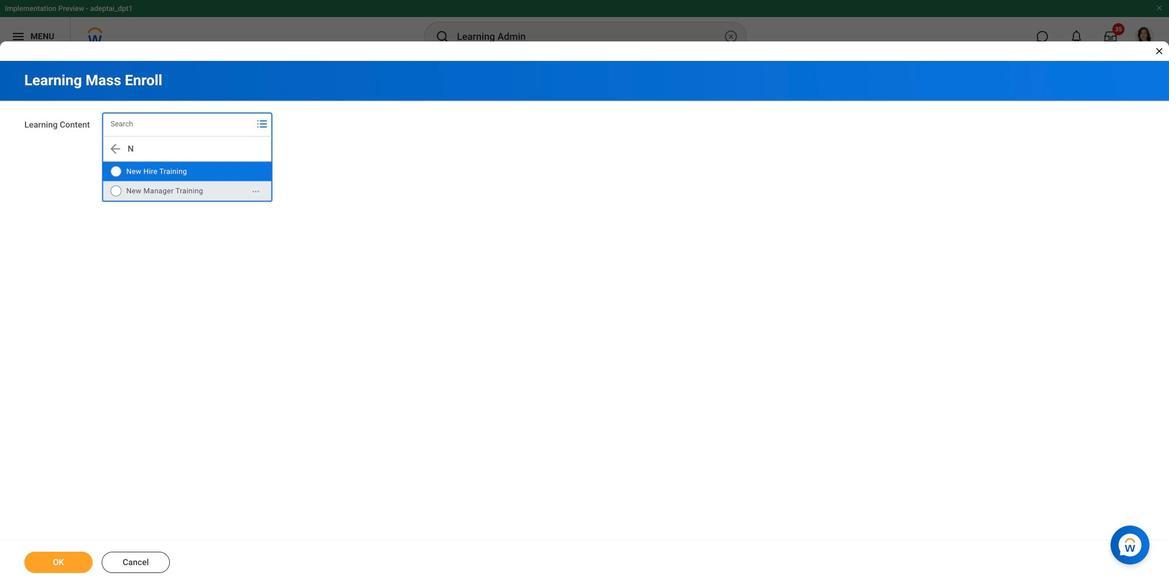 Task type: vqa. For each thing, say whether or not it's contained in the screenshot.
Archived within 'Archived Optimize Employee Engagement'
no



Task type: locate. For each thing, give the bounding box(es) containing it.
banner
[[0, 0, 1170, 56]]

x circle image
[[724, 29, 739, 44]]

arrow left image
[[108, 142, 123, 156]]

workday assistant region
[[1111, 521, 1155, 565]]

dialog
[[0, 0, 1170, 584]]

prompts image
[[255, 117, 270, 131]]

profile logan mcneil element
[[1128, 23, 1162, 50]]

search image
[[435, 29, 450, 44]]

close environment banner image
[[1156, 4, 1164, 12]]

notifications large image
[[1071, 30, 1083, 43]]

main content
[[0, 61, 1170, 584]]

inbox large image
[[1105, 30, 1117, 43]]

close learning mass enroll image
[[1155, 46, 1165, 56]]



Task type: describe. For each thing, give the bounding box(es) containing it.
Search field
[[103, 113, 253, 135]]

related actions image
[[252, 187, 260, 196]]



